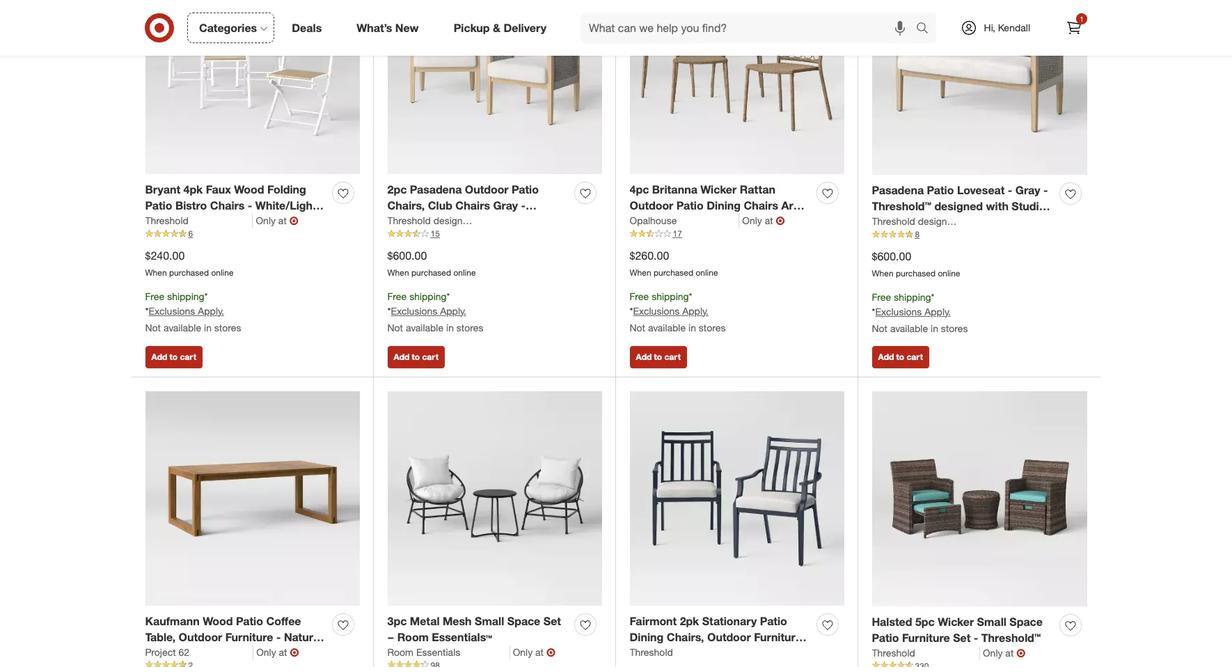Task type: locate. For each thing, give the bounding box(es) containing it.
dining up linen
[[630, 630, 664, 644]]

threshold up 8
[[872, 215, 916, 227]]

when inside $260.00 when purchased online
[[630, 267, 652, 278]]

available for designed
[[406, 322, 444, 333]]

wicker inside halsted 5pc wicker small space patio furniture set - threshold™
[[938, 615, 975, 629]]

in
[[204, 322, 212, 333], [446, 322, 454, 333], [689, 322, 696, 333], [931, 322, 939, 334]]

not
[[145, 322, 161, 333], [388, 322, 403, 333], [630, 322, 646, 333], [872, 322, 888, 334]]

0 horizontal spatial space
[[508, 614, 541, 628]]

threshold designed w/studio mcgee
[[388, 215, 550, 226], [872, 215, 1035, 227]]

3pc metal mesh small space set – room essentials™ image
[[388, 391, 602, 606], [388, 391, 602, 606]]

2 cart from the left
[[422, 352, 439, 362]]

0 vertical spatial with
[[987, 199, 1009, 213]]

wood
[[234, 183, 264, 197], [145, 215, 175, 228], [203, 614, 233, 628]]

room down –
[[388, 646, 414, 658]]

only up '6' link
[[256, 215, 276, 226]]

dining
[[707, 199, 741, 213], [630, 630, 664, 644]]

add for pasadena patio loveseat - gray - threshold™ designed with studio mcgee
[[879, 352, 895, 362]]

space inside halsted 5pc wicker small space patio furniture set - threshold™
[[1010, 615, 1043, 629]]

pickup & delivery link
[[442, 13, 564, 43]]

2 project from the left
[[153, 646, 191, 660]]

exclusions apply. link for designed
[[391, 305, 467, 317]]

1 to from the left
[[170, 352, 178, 362]]

gray
[[1016, 183, 1041, 197], [493, 199, 518, 213]]

kaufmann wood patio coffee table, outdoor furniture - natural - project 62™ image
[[145, 391, 360, 606], [145, 391, 360, 606]]

0 horizontal spatial w/studio
[[477, 215, 516, 226]]

3 add from the left
[[636, 352, 652, 362]]

at for bryant 4pk faux wood folding patio bistro chairs - white/light wood - threshold™
[[279, 215, 287, 226]]

cart
[[180, 352, 196, 362], [422, 352, 439, 362], [665, 352, 681, 362], [907, 352, 924, 362]]

1 vertical spatial with
[[502, 215, 524, 228]]

small inside 3pc metal mesh small space set – room essentials™
[[475, 614, 505, 628]]

at for kaufmann wood patio coffee table, outdoor furniture - natural - project 62™
[[279, 646, 287, 658]]

search
[[910, 22, 944, 36]]

2pc pasadena outdoor patio chairs, club chairs gray - threshold™ designed with studio mcgee link
[[388, 182, 569, 244]]

bistro
[[175, 199, 207, 213]]

2 horizontal spatial furniture
[[903, 631, 951, 645]]

$600.00 when purchased online
[[388, 249, 476, 278], [872, 249, 961, 279]]

at down white/light
[[279, 215, 287, 226]]

cart for studio
[[422, 352, 439, 362]]

at down halsted 5pc wicker small space patio furniture set - threshold™ link at the right of the page
[[1006, 647, 1014, 659]]

chairs
[[210, 199, 245, 213], [456, 199, 490, 213], [744, 199, 779, 213], [630, 215, 665, 228]]

apply. for opalhouse™
[[683, 305, 709, 317]]

online for threshold™
[[211, 267, 234, 278]]

free for pasadena patio loveseat - gray - threshold™ designed with studio mcgee
[[872, 291, 892, 303]]

0 horizontal spatial with
[[502, 215, 524, 228]]

2 add to cart button from the left
[[388, 346, 445, 369]]

1 horizontal spatial threshold link
[[630, 646, 673, 659]]

mcgee up 8 link
[[1003, 215, 1035, 227]]

only for kaufmann wood patio coffee table, outdoor furniture - natural - project 62™
[[256, 646, 276, 658]]

shipping down $240.00 when purchased online
[[167, 290, 204, 302]]

0 horizontal spatial threshold link
[[145, 214, 253, 228]]

when for 2pc pasadena outdoor patio chairs, club chairs gray - threshold™ designed with studio mcgee
[[388, 267, 409, 278]]

0 horizontal spatial wicker
[[701, 183, 737, 197]]

only up 17 link
[[743, 215, 763, 226]]

small for essentials™
[[475, 614, 505, 628]]

$600.00 for pasadena patio loveseat - gray - threshold™ designed with studio mcgee
[[872, 249, 912, 263]]

what's new
[[357, 21, 419, 35]]

pasadena patio loveseat - gray - threshold™ designed with studio mcgee image
[[872, 0, 1088, 175], [872, 0, 1088, 175]]

1 vertical spatial dining
[[630, 630, 664, 644]]

w/studio up 8 link
[[962, 215, 1000, 227]]

furniture
[[225, 630, 273, 644], [754, 630, 802, 644], [903, 631, 951, 645]]

chairs right club
[[456, 199, 490, 213]]

chairs, down 2pc in the left top of the page
[[388, 199, 425, 213]]

exclusions for 4pc britanna wicker rattan outdoor patio dining chairs arm chairs brown - opalhouse™
[[633, 305, 680, 317]]

wicker
[[701, 183, 737, 197], [938, 615, 975, 629]]

stores
[[214, 322, 241, 333], [457, 322, 484, 333], [699, 322, 726, 333], [942, 322, 968, 334]]

outdoor down stationary
[[708, 630, 751, 644]]

threshold link up 6
[[145, 214, 253, 228]]

add to cart button
[[145, 346, 203, 369], [388, 346, 445, 369], [630, 346, 687, 369], [872, 346, 930, 369]]

purchased down $240.00
[[169, 267, 209, 278]]

dining inside 4pc britanna wicker rattan outdoor patio dining chairs arm chairs brown - opalhouse™
[[707, 199, 741, 213]]

1 horizontal spatial threshold designed w/studio mcgee
[[872, 215, 1035, 227]]

0 vertical spatial room
[[397, 630, 429, 644]]

new
[[396, 21, 419, 35]]

1 vertical spatial wicker
[[938, 615, 975, 629]]

fairmont 2pk stationary patio dining chairs, outdoor furniture - linen - threshold™
[[630, 614, 810, 660]]

cart for opalhouse™
[[665, 352, 681, 362]]

1 add from the left
[[151, 352, 167, 362]]

patio inside 2pc pasadena outdoor patio chairs, club chairs gray - threshold™ designed with studio mcgee
[[512, 183, 539, 197]]

free shipping * * exclusions apply. not available in stores for wood
[[145, 290, 241, 333]]

dining up opalhouse™
[[707, 199, 741, 213]]

threshold designed w/studio mcgee link
[[388, 214, 550, 228], [872, 215, 1035, 228]]

patio
[[512, 183, 539, 197], [927, 183, 955, 197], [145, 199, 172, 213], [677, 199, 704, 213], [236, 614, 263, 628], [761, 614, 788, 628], [872, 631, 900, 645]]

shipping down 15
[[410, 290, 447, 302]]

w/studio up 15 link
[[477, 215, 516, 226]]

shipping for brown
[[652, 290, 689, 302]]

faux
[[206, 183, 231, 197]]

0 vertical spatial gray
[[1016, 183, 1041, 197]]

What can we help you find? suggestions appear below search field
[[581, 13, 920, 43]]

-
[[1008, 183, 1013, 197], [1044, 183, 1049, 197], [248, 199, 252, 213], [521, 199, 526, 213], [179, 215, 183, 228], [705, 215, 710, 228], [276, 630, 281, 644], [805, 630, 810, 644], [974, 631, 979, 645], [145, 646, 150, 660], [662, 646, 667, 660]]

exclusions apply. link for wood
[[149, 305, 224, 317]]

wood up 62™
[[203, 614, 233, 628]]

1 horizontal spatial threshold designed w/studio mcgee link
[[872, 215, 1035, 228]]

at down 3pc metal mesh small space set – room essentials™ link
[[536, 646, 544, 658]]

studio inside pasadena patio loveseat - gray - threshold™ designed with studio mcgee
[[1012, 199, 1047, 213]]

1 cart from the left
[[180, 352, 196, 362]]

free for 2pc pasadena outdoor patio chairs, club chairs gray - threshold™ designed with studio mcgee
[[388, 290, 407, 302]]

online down '6' link
[[211, 267, 234, 278]]

online inside $260.00 when purchased online
[[696, 267, 719, 278]]

$600.00 for 2pc pasadena outdoor patio chairs, club chairs gray - threshold™ designed with studio mcgee
[[388, 249, 427, 263]]

furniture down stationary
[[754, 630, 802, 644]]

wicker left rattan
[[701, 183, 737, 197]]

1 horizontal spatial w/studio
[[962, 215, 1000, 227]]

britanna
[[653, 183, 698, 197]]

1 horizontal spatial with
[[987, 199, 1009, 213]]

0 horizontal spatial pasadena
[[410, 183, 462, 197]]

online inside $240.00 when purchased online
[[211, 267, 234, 278]]

2 add from the left
[[394, 352, 410, 362]]

rattan
[[740, 183, 776, 197]]

threshold designed w/studio mcgee up 15 link
[[388, 215, 550, 226]]

shipping down $260.00 when purchased online
[[652, 290, 689, 302]]

kaufmann wood patio coffee table, outdoor furniture - natural - project 62™ link
[[145, 614, 327, 660]]

0 horizontal spatial set
[[544, 614, 561, 628]]

0 vertical spatial wood
[[234, 183, 264, 197]]

outdoor inside fairmont 2pk stationary patio dining chairs, outdoor furniture - linen - threshold™
[[708, 630, 751, 644]]

exclusions apply. link
[[149, 305, 224, 317], [391, 305, 467, 317], [633, 305, 709, 317], [876, 306, 951, 317]]

pasadena up 8
[[872, 183, 924, 197]]

0 horizontal spatial furniture
[[225, 630, 273, 644]]

threshold designed w/studio mcgee link for chairs
[[388, 214, 550, 228]]

kaufmann wood patio coffee table, outdoor furniture - natural - project 62™
[[145, 614, 323, 660]]

threshold™ inside bryant 4pk faux wood folding patio bistro chairs - white/light wood - threshold™
[[186, 215, 246, 228]]

1 project from the left
[[145, 646, 176, 658]]

furniture down "coffee"
[[225, 630, 273, 644]]

1 vertical spatial studio
[[527, 215, 562, 228]]

purchased inside $260.00 when purchased online
[[654, 267, 694, 278]]

0 horizontal spatial small
[[475, 614, 505, 628]]

1 vertical spatial gray
[[493, 199, 518, 213]]

space inside 3pc metal mesh small space set – room essentials™
[[508, 614, 541, 628]]

folding
[[267, 183, 306, 197]]

$600.00 when purchased online down 15
[[388, 249, 476, 278]]

4 add from the left
[[879, 352, 895, 362]]

wicker right 5pc
[[938, 615, 975, 629]]

only for 3pc metal mesh small space set – room essentials™
[[513, 646, 533, 658]]

mcgee
[[518, 215, 550, 226], [872, 215, 910, 229], [1003, 215, 1035, 227], [388, 230, 425, 244]]

with inside pasadena patio loveseat - gray - threshold™ designed with studio mcgee
[[987, 199, 1009, 213]]

0 vertical spatial chairs,
[[388, 199, 425, 213]]

designed
[[935, 199, 984, 213], [434, 215, 474, 226], [450, 215, 499, 228], [918, 215, 959, 227]]

project 62
[[145, 646, 190, 658]]

gray right loveseat
[[1016, 183, 1041, 197]]

outdoor up 15 link
[[465, 183, 509, 197]]

1 horizontal spatial set
[[954, 631, 971, 645]]

wicker inside 4pc britanna wicker rattan outdoor patio dining chairs arm chairs brown - opalhouse™
[[701, 183, 737, 197]]

bryant 4pk faux wood folding patio bistro chairs - white/light wood - threshold™ image
[[145, 0, 360, 174], [145, 0, 360, 174]]

only down 3pc metal mesh small space set – room essentials™ link
[[513, 646, 533, 658]]

furniture for patio
[[903, 631, 951, 645]]

halsted 5pc wicker small space patio furniture set - threshold™
[[872, 615, 1043, 645]]

only at ¬
[[256, 214, 299, 228], [743, 214, 785, 228], [256, 646, 299, 659], [513, 646, 556, 659], [983, 646, 1026, 660]]

deals link
[[280, 13, 339, 43]]

- inside 4pc britanna wicker rattan outdoor patio dining chairs arm chairs brown - opalhouse™
[[705, 215, 710, 228]]

furniture inside halsted 5pc wicker small space patio furniture set - threshold™
[[903, 631, 951, 645]]

6 link
[[145, 228, 360, 240]]

halsted 5pc wicker small space patio furniture set - threshold™ image
[[872, 391, 1088, 606], [872, 391, 1088, 606]]

online for opalhouse™
[[696, 267, 719, 278]]

outdoor up the opalhouse
[[630, 199, 674, 213]]

only at ¬ down white/light
[[256, 214, 299, 228]]

0 horizontal spatial wood
[[145, 215, 175, 228]]

room essentials
[[388, 646, 461, 658]]

mcgee left 15
[[388, 230, 425, 244]]

small inside halsted 5pc wicker small space patio furniture set - threshold™
[[978, 615, 1007, 629]]

designed inside pasadena patio loveseat - gray - threshold™ designed with studio mcgee
[[935, 199, 984, 213]]

4 cart from the left
[[907, 352, 924, 362]]

stores for threshold™
[[214, 322, 241, 333]]

exclusions for pasadena patio loveseat - gray - threshold™ designed with studio mcgee
[[876, 306, 922, 317]]

shipping for designed
[[410, 290, 447, 302]]

add for 4pc britanna wicker rattan outdoor patio dining chairs arm chairs brown - opalhouse™
[[636, 352, 652, 362]]

1 horizontal spatial pasadena
[[872, 183, 924, 197]]

4pc britanna wicker rattan outdoor patio dining chairs arm chairs brown - opalhouse™ image
[[630, 0, 845, 174], [630, 0, 845, 174]]

0 horizontal spatial $600.00 when purchased online
[[388, 249, 476, 278]]

project 62 link
[[145, 646, 254, 659]]

patio left "coffee"
[[236, 614, 263, 628]]

¬
[[290, 214, 299, 228], [776, 214, 785, 228], [290, 646, 299, 659], [547, 646, 556, 659], [1017, 646, 1026, 660]]

1 add to cart button from the left
[[145, 346, 203, 369]]

not for 4pc britanna wicker rattan outdoor patio dining chairs arm chairs brown - opalhouse™
[[630, 322, 646, 333]]

pasadena up club
[[410, 183, 462, 197]]

gray up 15 link
[[493, 199, 518, 213]]

0 vertical spatial set
[[544, 614, 561, 628]]

categories link
[[187, 13, 275, 43]]

mcgee up 15 link
[[518, 215, 550, 226]]

furniture inside "kaufmann wood patio coffee table, outdoor furniture - natural - project 62™"
[[225, 630, 273, 644]]

threshold designed w/studio mcgee link for threshold™
[[872, 215, 1035, 228]]

only for bryant 4pk faux wood folding patio bistro chairs - white/light wood - threshold™
[[256, 215, 276, 226]]

space for halsted 5pc wicker small space patio furniture set - threshold™
[[1010, 615, 1043, 629]]

categories
[[199, 21, 257, 35]]

add to cart for studio
[[394, 352, 439, 362]]

wood right faux
[[234, 183, 264, 197]]

4pc britanna wicker rattan outdoor patio dining chairs arm chairs brown - opalhouse™
[[630, 183, 804, 228]]

add to cart for opalhouse™
[[636, 352, 681, 362]]

patio right stationary
[[761, 614, 788, 628]]

fairmont 2pk stationary patio dining chairs, outdoor furniture - linen - threshold™ link
[[630, 614, 812, 660]]

patio up opalhouse link
[[677, 199, 704, 213]]

pickup
[[454, 21, 490, 35]]

threshold link down fairmont
[[630, 646, 673, 659]]

online
[[211, 267, 234, 278], [454, 267, 476, 278], [696, 267, 719, 278], [939, 268, 961, 279]]

patio left loveseat
[[927, 183, 955, 197]]

purchased down 8
[[896, 268, 936, 279]]

1 horizontal spatial $600.00
[[872, 249, 912, 263]]

furniture inside fairmont 2pk stationary patio dining chairs, outdoor furniture - linen - threshold™
[[754, 630, 802, 644]]

$600.00
[[388, 249, 427, 263], [872, 249, 912, 263]]

shipping
[[167, 290, 204, 302], [410, 290, 447, 302], [652, 290, 689, 302], [894, 291, 932, 303]]

threshold link down 5pc
[[872, 646, 981, 660]]

purchased down $260.00
[[654, 267, 694, 278]]

stores for studio
[[457, 322, 484, 333]]

2 vertical spatial wood
[[203, 614, 233, 628]]

1 horizontal spatial wicker
[[938, 615, 975, 629]]

1 vertical spatial set
[[954, 631, 971, 645]]

1 add to cart from the left
[[151, 352, 196, 362]]

threshold designed w/studio mcgee for chairs
[[388, 215, 550, 226]]

0 horizontal spatial chairs,
[[388, 199, 425, 213]]

3 cart from the left
[[665, 352, 681, 362]]

w/studio
[[477, 215, 516, 226], [962, 215, 1000, 227]]

mcgee inside pasadena patio loveseat - gray - threshold™ designed with studio mcgee
[[872, 215, 910, 229]]

threshold designed w/studio mcgee link down club
[[388, 214, 550, 228]]

opalhouse
[[630, 215, 677, 226]]

0 horizontal spatial gray
[[493, 199, 518, 213]]

threshold designed w/studio mcgee up 8 link
[[872, 215, 1035, 227]]

only at ¬ down 'natural'
[[256, 646, 299, 659]]

outdoor up the project 62 link on the bottom of page
[[179, 630, 222, 644]]

designed inside 2pc pasadena outdoor patio chairs, club chairs gray - threshold™ designed with studio mcgee
[[450, 215, 499, 228]]

available
[[164, 322, 201, 333], [406, 322, 444, 333], [648, 322, 686, 333], [891, 322, 929, 334]]

0 horizontal spatial $600.00
[[388, 249, 427, 263]]

threshold designed w/studio mcgee link up 8
[[872, 215, 1035, 228]]

linen
[[630, 646, 659, 660]]

pasadena
[[410, 183, 462, 197], [872, 183, 924, 197]]

1 horizontal spatial wood
[[203, 614, 233, 628]]

2 horizontal spatial wood
[[234, 183, 264, 197]]

threshold down halsted
[[872, 647, 916, 659]]

patio down halsted
[[872, 631, 900, 645]]

threshold link for bryant
[[145, 214, 253, 228]]

only down halsted 5pc wicker small space patio furniture set - threshold™ link at the right of the page
[[983, 647, 1003, 659]]

3 to from the left
[[654, 352, 662, 362]]

1 link
[[1059, 13, 1090, 43]]

$600.00 when purchased online for designed
[[388, 249, 476, 278]]

apply. for threshold™
[[198, 305, 224, 317]]

exclusions for bryant 4pk faux wood folding patio bistro chairs - white/light wood - threshold™
[[149, 305, 195, 317]]

dining inside fairmont 2pk stationary patio dining chairs, outdoor furniture - linen - threshold™
[[630, 630, 664, 644]]

2 horizontal spatial threshold link
[[872, 646, 981, 660]]

stores for opalhouse™
[[699, 322, 726, 333]]

what's
[[357, 21, 392, 35]]

only at ¬ for kaufmann wood patio coffee table, outdoor furniture - natural - project 62™
[[256, 646, 299, 659]]

small up essentials™
[[475, 614, 505, 628]]

room
[[397, 630, 429, 644], [388, 646, 414, 658]]

2pc pasadena outdoor patio chairs, club chairs gray - threshold™ designed with studio mcgee image
[[388, 0, 602, 174], [388, 0, 602, 174]]

1 horizontal spatial $600.00 when purchased online
[[872, 249, 961, 279]]

1 horizontal spatial space
[[1010, 615, 1043, 629]]

add to cart button for studio
[[388, 346, 445, 369]]

in for studio
[[446, 322, 454, 333]]

small right 5pc
[[978, 615, 1007, 629]]

fairmont 2pk stationary patio dining chairs, outdoor furniture - linen - threshold™ image
[[630, 391, 845, 606], [630, 391, 845, 606]]

set inside 3pc metal mesh small space set – room essentials™
[[544, 614, 561, 628]]

patio up 15 link
[[512, 183, 539, 197]]

furniture down 5pc
[[903, 631, 951, 645]]

- inside 2pc pasadena outdoor patio chairs, club chairs gray - threshold™ designed with studio mcgee
[[521, 199, 526, 213]]

only down "coffee"
[[256, 646, 276, 658]]

at down 'natural'
[[279, 646, 287, 658]]

1 horizontal spatial dining
[[707, 199, 741, 213]]

0 vertical spatial wicker
[[701, 183, 737, 197]]

loveseat
[[958, 183, 1005, 197]]

purchased inside $240.00 when purchased online
[[169, 267, 209, 278]]

exclusions apply. link for mcgee
[[876, 306, 951, 317]]

bryant 4pk faux wood folding patio bistro chairs - white/light wood - threshold™
[[145, 183, 317, 228]]

1 horizontal spatial small
[[978, 615, 1007, 629]]

- inside halsted 5pc wicker small space patio furniture set - threshold™
[[974, 631, 979, 645]]

available for brown
[[648, 322, 686, 333]]

chairs inside bryant 4pk faux wood folding patio bistro chairs - white/light wood - threshold™
[[210, 199, 245, 213]]

set inside halsted 5pc wicker small space patio furniture set - threshold™
[[954, 631, 971, 645]]

opalhouse™
[[713, 215, 776, 228]]

small
[[475, 614, 505, 628], [978, 615, 1007, 629]]

1 horizontal spatial gray
[[1016, 183, 1041, 197]]

only at ¬ down 3pc metal mesh small space set – room essentials™
[[513, 646, 556, 659]]

threshold
[[145, 215, 189, 226], [388, 215, 431, 226], [872, 215, 916, 227], [630, 646, 673, 658], [872, 647, 916, 659]]

exclusions
[[149, 305, 195, 317], [391, 305, 438, 317], [633, 305, 680, 317], [876, 306, 922, 317]]

2 add to cart from the left
[[394, 352, 439, 362]]

furniture for outdoor
[[225, 630, 273, 644]]

chairs, down 2pk
[[667, 630, 705, 644]]

0 vertical spatial dining
[[707, 199, 741, 213]]

space
[[508, 614, 541, 628], [1010, 615, 1043, 629]]

when for pasadena patio loveseat - gray - threshold™ designed with studio mcgee
[[872, 268, 894, 279]]

project inside "kaufmann wood patio coffee table, outdoor furniture - natural - project 62™"
[[153, 646, 191, 660]]

1 horizontal spatial furniture
[[754, 630, 802, 644]]

patio down "bryant"
[[145, 199, 172, 213]]

2 to from the left
[[412, 352, 420, 362]]

add to cart
[[151, 352, 196, 362], [394, 352, 439, 362], [636, 352, 681, 362], [879, 352, 924, 362]]

threshold™
[[872, 199, 932, 213], [186, 215, 246, 228], [388, 215, 447, 228], [982, 631, 1041, 645], [670, 646, 729, 660]]

0 horizontal spatial dining
[[630, 630, 664, 644]]

purchased down 15
[[412, 267, 451, 278]]

online down 17 link
[[696, 267, 719, 278]]

$600.00 when purchased online down 8
[[872, 249, 961, 279]]

to for opalhouse™
[[654, 352, 662, 362]]

to
[[170, 352, 178, 362], [412, 352, 420, 362], [654, 352, 662, 362], [897, 352, 905, 362]]

not for bryant 4pk faux wood folding patio bistro chairs - white/light wood - threshold™
[[145, 322, 161, 333]]

only at ¬ for bryant 4pk faux wood folding patio bistro chairs - white/light wood - threshold™
[[256, 214, 299, 228]]

when inside $240.00 when purchased online
[[145, 267, 167, 278]]

0 horizontal spatial threshold designed w/studio mcgee link
[[388, 214, 550, 228]]

chairs down faux
[[210, 199, 245, 213]]

1 horizontal spatial chairs,
[[667, 630, 705, 644]]

add to cart button for opalhouse™
[[630, 346, 687, 369]]

1 horizontal spatial studio
[[1012, 199, 1047, 213]]

patio inside halsted 5pc wicker small space patio furniture set - threshold™
[[872, 631, 900, 645]]

pasadena inside pasadena patio loveseat - gray - threshold™ designed with studio mcgee
[[872, 183, 924, 197]]

1
[[1080, 15, 1084, 23]]

0 horizontal spatial studio
[[527, 215, 562, 228]]

purchased for mcgee
[[896, 268, 936, 279]]

$260.00 when purchased online
[[630, 249, 719, 278]]

at down rattan
[[765, 215, 774, 226]]

add to cart button for threshold™
[[145, 346, 203, 369]]

to for threshold™
[[170, 352, 178, 362]]

wood inside "kaufmann wood patio coffee table, outdoor furniture - natural - project 62™"
[[203, 614, 233, 628]]

1 vertical spatial chairs,
[[667, 630, 705, 644]]

8
[[916, 229, 920, 240]]

hi,
[[985, 22, 996, 33]]

wood down "bryant"
[[145, 215, 175, 228]]

shipping down 8
[[894, 291, 932, 303]]

online down 15 link
[[454, 267, 476, 278]]

3 add to cart from the left
[[636, 352, 681, 362]]

0 vertical spatial studio
[[1012, 199, 1047, 213]]

shipping for wood
[[167, 290, 204, 302]]

room up room essentials
[[397, 630, 429, 644]]

when
[[145, 267, 167, 278], [388, 267, 409, 278], [630, 267, 652, 278], [872, 268, 894, 279]]

only at ¬ down rattan
[[743, 214, 785, 228]]

mcgee left 8
[[872, 215, 910, 229]]

hi, kendall
[[985, 22, 1031, 33]]

add for 2pc pasadena outdoor patio chairs, club chairs gray - threshold™ designed with studio mcgee
[[394, 352, 410, 362]]

3 add to cart button from the left
[[630, 346, 687, 369]]

0 horizontal spatial threshold designed w/studio mcgee
[[388, 215, 550, 226]]

patio inside bryant 4pk faux wood folding patio bistro chairs - white/light wood - threshold™
[[145, 199, 172, 213]]

only at ¬ down halsted 5pc wicker small space patio furniture set - threshold™
[[983, 646, 1026, 660]]

only at ¬ for 3pc metal mesh small space set – room essentials™
[[513, 646, 556, 659]]



Task type: describe. For each thing, give the bounding box(es) containing it.
delivery
[[504, 21, 547, 35]]

at for 3pc metal mesh small space set – room essentials™
[[536, 646, 544, 658]]

essentials
[[416, 646, 461, 658]]

exclusions apply. link for brown
[[633, 305, 709, 317]]

2pc pasadena outdoor patio chairs, club chairs gray - threshold™ designed with studio mcgee
[[388, 183, 562, 244]]

threshold™ inside 2pc pasadena outdoor patio chairs, club chairs gray - threshold™ designed with studio mcgee
[[388, 215, 447, 228]]

¬ for halsted 5pc wicker small space patio furniture set - threshold™
[[1017, 646, 1026, 660]]

4 to from the left
[[897, 352, 905, 362]]

15
[[431, 228, 440, 239]]

threshold™ inside pasadena patio loveseat - gray - threshold™ designed with studio mcgee
[[872, 199, 932, 213]]

to for studio
[[412, 352, 420, 362]]

17 link
[[630, 228, 845, 240]]

free for bryant 4pk faux wood folding patio bistro chairs - white/light wood - threshold™
[[145, 290, 165, 302]]

pasadena inside 2pc pasadena outdoor patio chairs, club chairs gray - threshold™ designed with studio mcgee
[[410, 183, 462, 197]]

natural
[[284, 630, 323, 644]]

not for 2pc pasadena outdoor patio chairs, club chairs gray - threshold™ designed with studio mcgee
[[388, 322, 403, 333]]

only at ¬ for 4pc britanna wicker rattan outdoor patio dining chairs arm chairs brown - opalhouse™
[[743, 214, 785, 228]]

room essentials link
[[388, 646, 510, 659]]

¬ for 3pc metal mesh small space set – room essentials™
[[547, 646, 556, 659]]

4pk
[[184, 183, 203, 197]]

8 link
[[872, 228, 1088, 241]]

5pc
[[916, 615, 935, 629]]

kaufmann
[[145, 614, 200, 628]]

¬ for kaufmann wood patio coffee table, outdoor furniture - natural - project 62™
[[290, 646, 299, 659]]

when for bryant 4pk faux wood folding patio bistro chairs - white/light wood - threshold™
[[145, 267, 167, 278]]

threshold designed w/studio mcgee for threshold™
[[872, 215, 1035, 227]]

only at ¬ for halsted 5pc wicker small space patio furniture set - threshold™
[[983, 646, 1026, 660]]

stationary
[[703, 614, 757, 628]]

6
[[188, 228, 193, 239]]

$260.00
[[630, 249, 670, 263]]

add for bryant 4pk faux wood folding patio bistro chairs - white/light wood - threshold™
[[151, 352, 167, 362]]

purchased for designed
[[412, 267, 451, 278]]

in for threshold™
[[204, 322, 212, 333]]

only for 4pc britanna wicker rattan outdoor patio dining chairs arm chairs brown - opalhouse™
[[743, 215, 763, 226]]

purchased for brown
[[654, 267, 694, 278]]

brown
[[668, 215, 702, 228]]

add to cart for threshold™
[[151, 352, 196, 362]]

4 add to cart button from the left
[[872, 346, 930, 369]]

$600.00 when purchased online for mcgee
[[872, 249, 961, 279]]

space for 3pc metal mesh small space set – room essentials™
[[508, 614, 541, 628]]

room inside 3pc metal mesh small space set – room essentials™
[[397, 630, 429, 644]]

pasadena patio loveseat - gray - threshold™ designed with studio mcgee
[[872, 183, 1049, 229]]

chairs down 4pc
[[630, 215, 665, 228]]

2pk
[[680, 614, 700, 628]]

threshold down fairmont
[[630, 646, 673, 658]]

¬ for 4pc britanna wicker rattan outdoor patio dining chairs arm chairs brown - opalhouse™
[[776, 214, 785, 228]]

chairs, inside 2pc pasadena outdoor patio chairs, club chairs gray - threshold™ designed with studio mcgee
[[388, 199, 425, 213]]

patio inside "kaufmann wood patio coffee table, outdoor furniture - natural - project 62™"
[[236, 614, 263, 628]]

62™
[[194, 646, 213, 660]]

free shipping * * exclusions apply. not available in stores for brown
[[630, 290, 726, 333]]

threshold™ inside fairmont 2pk stationary patio dining chairs, outdoor furniture - linen - threshold™
[[670, 646, 729, 660]]

purchased for wood
[[169, 267, 209, 278]]

search button
[[910, 13, 944, 46]]

outdoor inside 2pc pasadena outdoor patio chairs, club chairs gray - threshold™ designed with studio mcgee
[[465, 183, 509, 197]]

fairmont
[[630, 614, 677, 628]]

4pc britanna wicker rattan outdoor patio dining chairs arm chairs brown - opalhouse™ link
[[630, 182, 812, 228]]

arm
[[782, 199, 804, 213]]

wicker for furniture
[[938, 615, 975, 629]]

w/studio for gray
[[477, 215, 516, 226]]

available for mcgee
[[891, 322, 929, 334]]

$240.00 when purchased online
[[145, 249, 234, 278]]

studio inside 2pc pasadena outdoor patio chairs, club chairs gray - threshold™ designed with studio mcgee
[[527, 215, 562, 228]]

¬ for bryant 4pk faux wood folding patio bistro chairs - white/light wood - threshold™
[[290, 214, 299, 228]]

online down 8 link
[[939, 268, 961, 279]]

patio inside 4pc britanna wicker rattan outdoor patio dining chairs arm chairs brown - opalhouse™
[[677, 199, 704, 213]]

apply. for studio
[[440, 305, 467, 317]]

bryant
[[145, 183, 181, 197]]

online for studio
[[454, 267, 476, 278]]

halsted
[[872, 615, 913, 629]]

gray inside pasadena patio loveseat - gray - threshold™ designed with studio mcgee
[[1016, 183, 1041, 197]]

available for wood
[[164, 322, 201, 333]]

mesh
[[443, 614, 472, 628]]

62
[[179, 646, 190, 658]]

17
[[673, 228, 683, 239]]

wicker for dining
[[701, 183, 737, 197]]

cart for threshold™
[[180, 352, 196, 362]]

metal
[[410, 614, 440, 628]]

free shipping * * exclusions apply. not available in stores for designed
[[388, 290, 484, 333]]

kendall
[[999, 22, 1031, 33]]

$240.00
[[145, 249, 185, 263]]

small for -
[[978, 615, 1007, 629]]

outdoor inside 4pc britanna wicker rattan outdoor patio dining chairs arm chairs brown - opalhouse™
[[630, 199, 674, 213]]

exclusions for 2pc pasadena outdoor patio chairs, club chairs gray - threshold™ designed with studio mcgee
[[391, 305, 438, 317]]

gray inside 2pc pasadena outdoor patio chairs, club chairs gray - threshold™ designed with studio mcgee
[[493, 199, 518, 213]]

outdoor inside "kaufmann wood patio coffee table, outdoor furniture - natural - project 62™"
[[179, 630, 222, 644]]

3pc
[[388, 614, 407, 628]]

chairs inside 2pc pasadena outdoor patio chairs, club chairs gray - threshold™ designed with studio mcgee
[[456, 199, 490, 213]]

coffee
[[266, 614, 301, 628]]

opalhouse link
[[630, 214, 740, 228]]

free shipping * * exclusions apply. not available in stores for mcgee
[[872, 291, 968, 334]]

4pc
[[630, 183, 649, 197]]

white/light
[[255, 199, 317, 213]]

patio inside pasadena patio loveseat - gray - threshold™ designed with studio mcgee
[[927, 183, 955, 197]]

bryant 4pk faux wood folding patio bistro chairs - white/light wood - threshold™ link
[[145, 182, 327, 228]]

mcgee inside 2pc pasadena outdoor patio chairs, club chairs gray - threshold™ designed with studio mcgee
[[388, 230, 425, 244]]

what's new link
[[345, 13, 436, 43]]

threshold up 6
[[145, 215, 189, 226]]

1 vertical spatial room
[[388, 646, 414, 658]]

pasadena patio loveseat - gray - threshold™ designed with studio mcgee link
[[872, 183, 1055, 229]]

3pc metal mesh small space set – room essentials™ link
[[388, 614, 569, 646]]

halsted 5pc wicker small space patio furniture set - threshold™ link
[[872, 614, 1055, 646]]

at for 4pc britanna wicker rattan outdoor patio dining chairs arm chairs brown - opalhouse™
[[765, 215, 774, 226]]

threshold link for halsted
[[872, 646, 981, 660]]

threshold™ inside halsted 5pc wicker small space patio furniture set - threshold™
[[982, 631, 1041, 645]]

2pc
[[388, 183, 407, 197]]

1 vertical spatial wood
[[145, 215, 175, 228]]

only for halsted 5pc wicker small space patio furniture set - threshold™
[[983, 647, 1003, 659]]

threshold up 15
[[388, 215, 431, 226]]

deals
[[292, 21, 322, 35]]

3pc metal mesh small space set – room essentials™
[[388, 614, 561, 644]]

free for 4pc britanna wicker rattan outdoor patio dining chairs arm chairs brown - opalhouse™
[[630, 290, 649, 302]]

–
[[388, 630, 394, 644]]

&
[[493, 21, 501, 35]]

club
[[428, 199, 453, 213]]

when for 4pc britanna wicker rattan outdoor patio dining chairs arm chairs brown - opalhouse™
[[630, 267, 652, 278]]

4 add to cart from the left
[[879, 352, 924, 362]]

at for halsted 5pc wicker small space patio furniture set - threshold™
[[1006, 647, 1014, 659]]

not for pasadena patio loveseat - gray - threshold™ designed with studio mcgee
[[872, 322, 888, 334]]

chairs down rattan
[[744, 199, 779, 213]]

essentials™
[[432, 630, 493, 644]]

with inside 2pc pasadena outdoor patio chairs, club chairs gray - threshold™ designed with studio mcgee
[[502, 215, 524, 228]]

chairs, inside fairmont 2pk stationary patio dining chairs, outdoor furniture - linen - threshold™
[[667, 630, 705, 644]]

table,
[[145, 630, 176, 644]]

pickup & delivery
[[454, 21, 547, 35]]

w/studio for designed
[[962, 215, 1000, 227]]

shipping for mcgee
[[894, 291, 932, 303]]

in for opalhouse™
[[689, 322, 696, 333]]

patio inside fairmont 2pk stationary patio dining chairs, outdoor furniture - linen - threshold™
[[761, 614, 788, 628]]

15 link
[[388, 228, 602, 240]]



Task type: vqa. For each thing, say whether or not it's contained in the screenshot.
Space in Halsted 5pc Wicker Small Space Patio Furniture Set - Threshold™
yes



